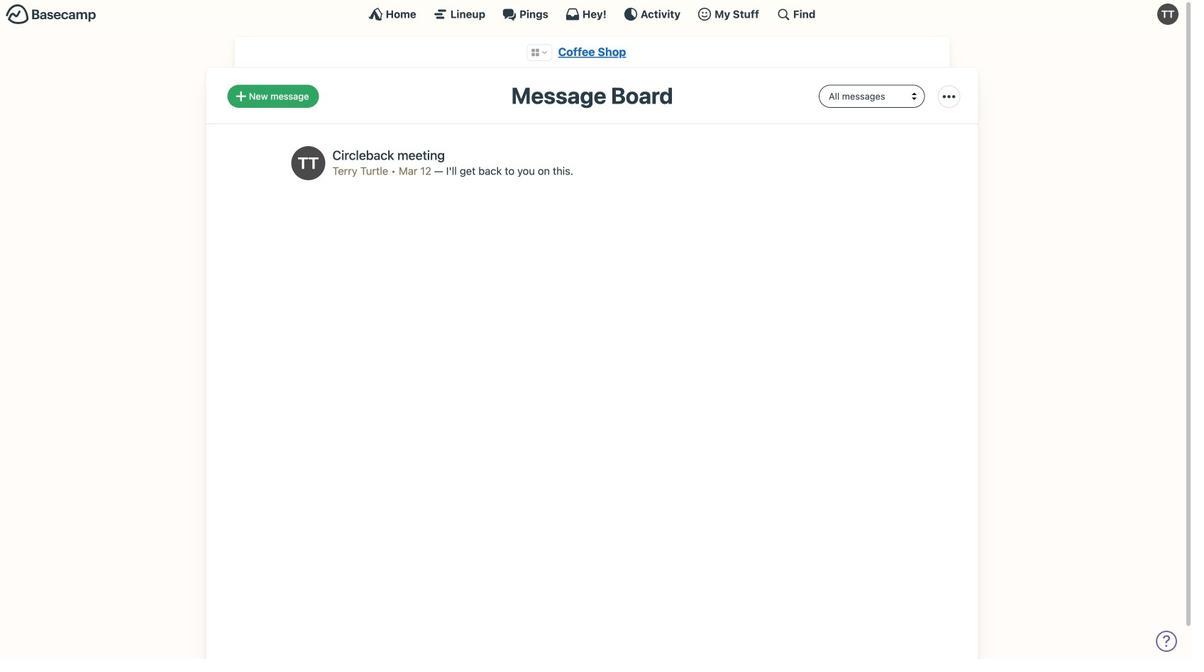 Task type: vqa. For each thing, say whether or not it's contained in the screenshot.
first Basecamp from the left
no



Task type: describe. For each thing, give the bounding box(es) containing it.
switch accounts image
[[6, 4, 97, 26]]

terry turtle image
[[1158, 4, 1179, 25]]

main element
[[0, 0, 1185, 28]]



Task type: locate. For each thing, give the bounding box(es) containing it.
mar 12 element
[[399, 165, 432, 177]]

keyboard shortcut: ⌘ + / image
[[777, 7, 791, 21]]

terry turtle image
[[291, 146, 326, 180]]



